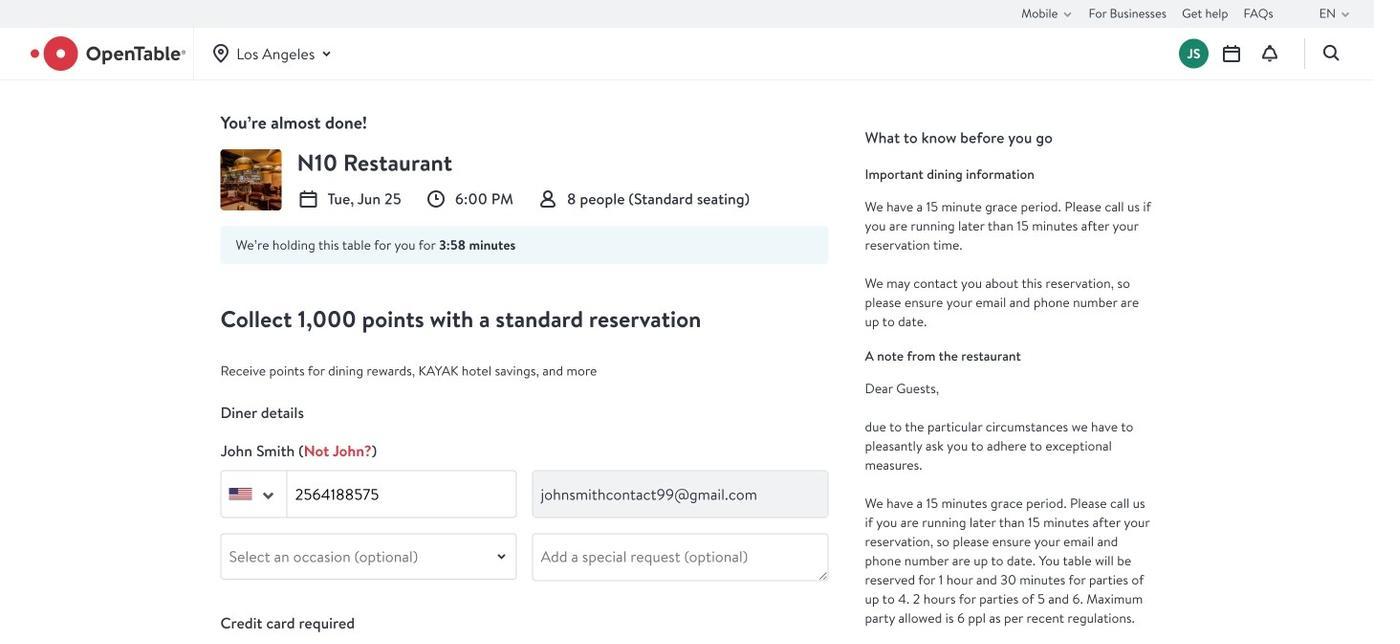 Task type: locate. For each thing, give the bounding box(es) containing it.
you're almost done! element
[[221, 111, 829, 134]]

opentable logo image
[[31, 36, 186, 71]]

Email email field
[[533, 471, 828, 517]]



Task type: vqa. For each thing, say whether or not it's contained in the screenshot.
the 4.6 stars Image
no



Task type: describe. For each thing, give the bounding box(es) containing it.
Phone number telephone field
[[287, 471, 516, 517]]

Add a special request (optional) text field
[[533, 534, 828, 580]]



